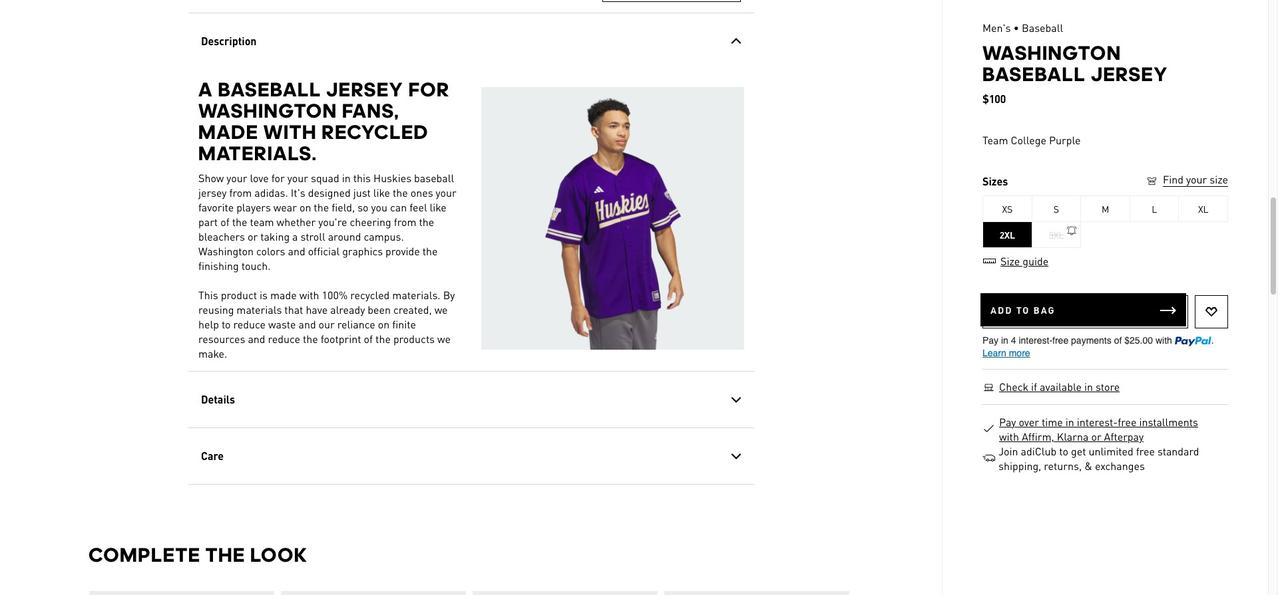 Task type: locate. For each thing, give the bounding box(es) containing it.
0 horizontal spatial reduce
[[233, 318, 265, 332]]

for right fans, on the top of page
[[408, 78, 450, 101]]

free inside join adiclub to get unlimited free standard shipping, returns, & exchanges
[[1136, 445, 1155, 459]]

1 vertical spatial free
[[1136, 445, 1155, 459]]

1 vertical spatial or
[[1092, 430, 1102, 444]]

0 horizontal spatial jersey
[[198, 186, 226, 200]]

free inside pay over time in interest-free installments with affirm, klarna or afterpay
[[1118, 415, 1137, 429]]

from
[[229, 186, 252, 200], [394, 215, 416, 229]]

we right products
[[437, 332, 450, 346]]

on down been
[[378, 318, 389, 332]]

you're
[[318, 215, 347, 229]]

from down can
[[394, 215, 416, 229]]

or down team
[[247, 230, 257, 244]]

0 vertical spatial of
[[220, 215, 229, 229]]

finite
[[392, 318, 416, 332]]

0 horizontal spatial in
[[342, 171, 350, 185]]

available
[[1040, 380, 1082, 394]]

0 horizontal spatial from
[[229, 186, 252, 200]]

jersey
[[326, 78, 403, 101], [198, 186, 226, 200]]

0 vertical spatial baseball
[[218, 78, 321, 101]]

free
[[1118, 415, 1137, 429], [1136, 445, 1155, 459]]

been
[[367, 303, 391, 317]]

check if available in store
[[999, 380, 1120, 394]]

taking
[[260, 230, 289, 244]]

the down designed
[[314, 200, 329, 214]]

reduce down waste
[[268, 332, 300, 346]]

0 vertical spatial and
[[288, 244, 305, 258]]

time
[[1042, 415, 1063, 429]]

in inside button
[[1085, 380, 1093, 394]]

ones
[[410, 186, 433, 200]]

on down it's
[[299, 200, 311, 214]]

1 vertical spatial jersey
[[198, 186, 226, 200]]

1 vertical spatial materials.
[[392, 288, 440, 302]]

of up bleachers
[[220, 215, 229, 229]]

for
[[408, 78, 450, 101], [271, 171, 285, 185]]

0 vertical spatial free
[[1118, 415, 1137, 429]]

materials
[[236, 303, 282, 317]]

reduce
[[233, 318, 265, 332], [268, 332, 300, 346]]

the right "provide"
[[422, 244, 437, 258]]

pay over time in interest-free installments with affirm, klarna or afterpay link
[[999, 415, 1220, 445]]

the down feel
[[419, 215, 434, 229]]

washington inside men's • baseball washington baseball jersey $100
[[983, 41, 1122, 65]]

1 horizontal spatial reduce
[[268, 332, 300, 346]]

baseball up ones
[[414, 171, 454, 185]]

exchanges
[[1095, 459, 1145, 473]]

with up have
[[299, 288, 319, 302]]

0 vertical spatial for
[[408, 78, 450, 101]]

your inside button
[[1187, 172, 1207, 186]]

or down interest-
[[1092, 430, 1102, 444]]

on
[[299, 200, 311, 214], [378, 318, 389, 332]]

to inside a baseball jersey for washington fans, made with recycled materials. show your love for your squad in this huskies baseball jersey from adidas. it's designed just like the ones your favorite players wear on the field, so you can feel like part of the team whether you're cheering from the bleachers or taking a stroll around campus. washington colors and official graphics provide the finishing touch. this product is made with 100% recycled materials. by reusing materials that have already been created, we help to reduce waste and our reliance on finite resources and reduce the footprint of the products we make.
[[221, 318, 230, 332]]

1 horizontal spatial to
[[1059, 445, 1069, 459]]

with inside pay over time in interest-free installments with affirm, klarna or afterpay
[[999, 430, 1019, 444]]

free down afterpay
[[1136, 445, 1155, 459]]

1 horizontal spatial or
[[1092, 430, 1102, 444]]

and down materials
[[248, 332, 265, 346]]

1 vertical spatial in
[[1085, 380, 1093, 394]]

description
[[201, 34, 256, 48]]

1 horizontal spatial baseball
[[414, 171, 454, 185]]

from up players
[[229, 186, 252, 200]]

with up love
[[263, 121, 317, 144]]

fans,
[[342, 99, 399, 123]]

m whs kl pant image
[[281, 592, 466, 596]]

the
[[392, 186, 408, 200], [314, 200, 329, 214], [232, 215, 247, 229], [419, 215, 434, 229], [422, 244, 437, 258], [303, 332, 318, 346], [375, 332, 390, 346], [205, 544, 245, 567]]

1 vertical spatial from
[[394, 215, 416, 229]]

2 vertical spatial in
[[1066, 415, 1075, 429]]

have
[[306, 303, 327, 317]]

list
[[88, 591, 854, 596]]

find your size image
[[1146, 175, 1159, 188]]

to up resources
[[221, 318, 230, 332]]

your left love
[[226, 171, 247, 185]]

find your size button
[[1146, 172, 1228, 189]]

0 horizontal spatial materials.
[[198, 142, 317, 165]]

1 vertical spatial to
[[1059, 445, 1069, 459]]

xs
[[1002, 203, 1013, 215]]

0 vertical spatial like
[[373, 186, 390, 200]]

0 vertical spatial to
[[221, 318, 230, 332]]

details button
[[188, 372, 754, 428]]

1 vertical spatial and
[[298, 318, 316, 332]]

1 horizontal spatial for
[[408, 78, 450, 101]]

part
[[198, 215, 218, 229]]

made up that
[[270, 288, 296, 302]]

and down a
[[288, 244, 305, 258]]

washington baseball short sleeve hoodie image
[[89, 592, 274, 596]]

xl button
[[1179, 196, 1228, 222]]

care button
[[188, 429, 754, 485]]

players
[[236, 200, 271, 214]]

recycled up been
[[350, 288, 389, 302]]

free up afterpay
[[1118, 415, 1137, 429]]

add
[[991, 304, 1013, 316]]

the up can
[[392, 186, 408, 200]]

made
[[198, 121, 258, 144], [270, 288, 296, 302]]

get
[[1071, 445, 1086, 459]]

made down a
[[198, 121, 258, 144]]

1 horizontal spatial of
[[364, 332, 373, 346]]

1 horizontal spatial from
[[394, 215, 416, 229]]

recycled up this
[[321, 121, 428, 144]]

2 horizontal spatial in
[[1085, 380, 1093, 394]]

or inside a baseball jersey for washington fans, made with recycled materials. show your love for your squad in this huskies baseball jersey from adidas. it's designed just like the ones your favorite players wear on the field, so you can feel like part of the team whether you're cheering from the bleachers or taking a stroll around campus. washington colors and official graphics provide the finishing touch. this product is made with 100% recycled materials. by reusing materials that have already been created, we help to reduce waste and our reliance on finite resources and reduce the footprint of the products we make.
[[247, 230, 257, 244]]

to up returns,
[[1059, 445, 1069, 459]]

cheering
[[350, 215, 391, 229]]

2xl button
[[983, 222, 1032, 248]]

1 vertical spatial we
[[437, 332, 450, 346]]

0 horizontal spatial for
[[271, 171, 285, 185]]

free for unlimited
[[1136, 445, 1155, 459]]

your
[[226, 171, 247, 185], [287, 171, 308, 185], [1187, 172, 1207, 186], [435, 186, 456, 200]]

in inside a baseball jersey for washington fans, made with recycled materials. show your love for your squad in this huskies baseball jersey from adidas. it's designed just like the ones your favorite players wear on the field, so you can feel like part of the team whether you're cheering from the bleachers or taking a stroll around campus. washington colors and official graphics provide the finishing touch. this product is made with 100% recycled materials. by reusing materials that have already been created, we help to reduce waste and our reliance on finite resources and reduce the footprint of the products we make.
[[342, 171, 350, 185]]

for up adidas.
[[271, 171, 285, 185]]

standard
[[1158, 445, 1199, 459]]

unlimited
[[1089, 445, 1134, 459]]

baseball up the $100
[[983, 63, 1086, 86]]

add to bag
[[991, 304, 1056, 316]]

in left this
[[342, 171, 350, 185]]

1 vertical spatial baseball
[[983, 63, 1086, 86]]

0 horizontal spatial to
[[221, 318, 230, 332]]

sizes
[[983, 174, 1008, 188]]

this
[[198, 288, 218, 302]]

•
[[1014, 21, 1019, 35]]

with up join
[[999, 430, 1019, 444]]

1 horizontal spatial made
[[270, 288, 296, 302]]

returns,
[[1044, 459, 1082, 473]]

0 horizontal spatial like
[[373, 186, 390, 200]]

we down the by
[[434, 303, 447, 317]]

by
[[443, 288, 455, 302]]

to
[[221, 318, 230, 332], [1059, 445, 1069, 459]]

1 horizontal spatial materials.
[[392, 288, 440, 302]]

our
[[318, 318, 334, 332]]

size
[[1210, 172, 1228, 186]]

and
[[288, 244, 305, 258], [298, 318, 316, 332], [248, 332, 265, 346]]

0 horizontal spatial on
[[299, 200, 311, 214]]

care
[[201, 449, 223, 463]]

and down have
[[298, 318, 316, 332]]

like up you on the left
[[373, 186, 390, 200]]

college
[[1011, 133, 1047, 147]]

0 horizontal spatial baseball
[[218, 78, 321, 101]]

installments
[[1139, 415, 1198, 429]]

xl
[[1198, 203, 1209, 215]]

reliance
[[337, 318, 375, 332]]

baseball down description
[[218, 78, 321, 101]]

1 vertical spatial on
[[378, 318, 389, 332]]

in inside pay over time in interest-free installments with affirm, klarna or afterpay
[[1066, 415, 1075, 429]]

in left store
[[1085, 380, 1093, 394]]

a baseball jersey for washington fans, made with recycled materials. show your love for your squad in this huskies baseball jersey from adidas. it's designed just like the ones your favorite players wear on the field, so you can feel like part of the team whether you're cheering from the bleachers or taking a stroll around campus. washington colors and official graphics provide the finishing touch. this product is made with 100% recycled materials. by reusing materials that have already been created, we help to reduce waste and our reliance on finite resources and reduce the footprint of the products we make.
[[198, 78, 456, 361]]

description button
[[188, 13, 754, 69]]

touch.
[[241, 259, 270, 273]]

0 vertical spatial or
[[247, 230, 257, 244]]

1 horizontal spatial on
[[378, 318, 389, 332]]

just
[[353, 186, 370, 200]]

materials. up love
[[198, 142, 317, 165]]

team college purple
[[983, 133, 1081, 147]]

of down reliance
[[364, 332, 373, 346]]

reduce down materials
[[233, 318, 265, 332]]

the left look
[[205, 544, 245, 567]]

if
[[1031, 380, 1037, 394]]

materials. up the created, at the bottom left of the page
[[392, 288, 440, 302]]

1 vertical spatial baseball
[[414, 171, 454, 185]]

like right feel
[[429, 200, 446, 214]]

baseball right •
[[1022, 21, 1063, 35]]

2 vertical spatial with
[[999, 430, 1019, 444]]

0 vertical spatial jersey
[[326, 78, 403, 101]]

adiclub
[[1021, 445, 1057, 459]]

in up klarna
[[1066, 415, 1075, 429]]

0 horizontal spatial made
[[198, 121, 258, 144]]

0 vertical spatial washington
[[983, 41, 1122, 65]]

stroll
[[300, 230, 325, 244]]

0 vertical spatial materials.
[[198, 142, 317, 165]]

baseball
[[1022, 21, 1063, 35], [983, 63, 1086, 86]]

jersey
[[1091, 63, 1168, 86]]

men's • baseball washington baseball jersey $100
[[983, 21, 1168, 106]]

your left size
[[1187, 172, 1207, 186]]

0 horizontal spatial or
[[247, 230, 257, 244]]

1 horizontal spatial in
[[1066, 415, 1075, 429]]

0 vertical spatial in
[[342, 171, 350, 185]]

1 horizontal spatial jersey
[[326, 78, 403, 101]]

0 vertical spatial with
[[263, 121, 317, 144]]

help
[[198, 318, 219, 332]]

1 vertical spatial for
[[271, 171, 285, 185]]

1 vertical spatial like
[[429, 200, 446, 214]]



Task type: describe. For each thing, give the bounding box(es) containing it.
it's
[[291, 186, 305, 200]]

free for interest-
[[1118, 415, 1137, 429]]

in for pay
[[1066, 415, 1075, 429]]

or inside pay over time in interest-free installments with affirm, klarna or afterpay
[[1092, 430, 1102, 444]]

1 horizontal spatial like
[[429, 200, 446, 214]]

the down been
[[375, 332, 390, 346]]

bleachers
[[198, 230, 245, 244]]

provide
[[385, 244, 420, 258]]

m
[[1102, 203, 1109, 215]]

store
[[1096, 380, 1120, 394]]

graphics
[[342, 244, 383, 258]]

afterpay
[[1104, 430, 1144, 444]]

team
[[983, 133, 1008, 147]]

finishing
[[198, 259, 239, 273]]

your up it's
[[287, 171, 308, 185]]

0 vertical spatial reduce
[[233, 318, 265, 332]]

with for pay
[[999, 430, 1019, 444]]

already
[[330, 303, 365, 317]]

team
[[250, 215, 274, 229]]

adidas.
[[254, 186, 288, 200]]

0 horizontal spatial of
[[220, 215, 229, 229]]

whether
[[276, 215, 315, 229]]

add to bag button
[[981, 294, 1186, 327]]

details
[[201, 393, 235, 407]]

3xl
[[1049, 229, 1064, 241]]

klarna
[[1057, 430, 1089, 444]]

affirm,
[[1022, 430, 1055, 444]]

xs button
[[983, 196, 1032, 222]]

show
[[198, 171, 224, 185]]

size guide
[[1001, 254, 1049, 268]]

purple
[[1049, 133, 1081, 147]]

around
[[328, 230, 361, 244]]

resources
[[198, 332, 245, 346]]

size guide link
[[983, 254, 1049, 268]]

is
[[259, 288, 267, 302]]

s button
[[1032, 196, 1081, 222]]

product
[[221, 288, 257, 302]]

size
[[1001, 254, 1020, 268]]

3xl button
[[1032, 222, 1081, 248]]

0 vertical spatial we
[[434, 303, 447, 317]]

guide
[[1023, 254, 1049, 268]]

2 vertical spatial washington
[[198, 244, 253, 258]]

2xl
[[1000, 229, 1015, 241]]

feel
[[409, 200, 427, 214]]

to inside join adiclub to get unlimited free standard shipping, returns, & exchanges
[[1059, 445, 1069, 459]]

this
[[353, 171, 371, 185]]

over
[[1019, 415, 1039, 429]]

designed
[[308, 186, 350, 200]]

join adiclub to get unlimited free standard shipping, returns, & exchanges
[[999, 445, 1199, 473]]

field,
[[331, 200, 355, 214]]

0 vertical spatial baseball
[[1022, 21, 1063, 35]]

complete
[[88, 544, 200, 567]]

adizero afterburner 9 cleats image
[[472, 592, 657, 596]]

favorite
[[198, 200, 233, 214]]

1 vertical spatial with
[[299, 288, 319, 302]]

1 vertical spatial recycled
[[350, 288, 389, 302]]

1 vertical spatial made
[[270, 288, 296, 302]]

men's
[[983, 21, 1011, 35]]

&
[[1085, 459, 1093, 473]]

colors
[[256, 244, 285, 258]]

pay over time in interest-free installments with affirm, klarna or afterpay
[[999, 415, 1198, 444]]

created,
[[393, 303, 432, 317]]

products
[[393, 332, 434, 346]]

join
[[999, 445, 1018, 459]]

can
[[390, 200, 407, 214]]

find your size
[[1163, 172, 1228, 186]]

$100
[[983, 92, 1006, 106]]

bag
[[1034, 304, 1056, 316]]

squad
[[311, 171, 339, 185]]

1 vertical spatial washington
[[198, 99, 337, 123]]

waste
[[268, 318, 296, 332]]

0 vertical spatial recycled
[[321, 121, 428, 144]]

check
[[999, 380, 1029, 394]]

1 vertical spatial reduce
[[268, 332, 300, 346]]

so
[[357, 200, 368, 214]]

check if available in store button
[[999, 380, 1121, 395]]

make.
[[198, 347, 227, 361]]

0 vertical spatial from
[[229, 186, 252, 200]]

shipping,
[[999, 459, 1042, 473]]

l
[[1152, 203, 1157, 215]]

find
[[1163, 172, 1184, 186]]

m button
[[1081, 196, 1130, 222]]

4cmte backpack image
[[664, 592, 849, 596]]

huskies
[[373, 171, 411, 185]]

reusing
[[198, 303, 234, 317]]

wear
[[273, 200, 297, 214]]

1 vertical spatial of
[[364, 332, 373, 346]]

0 vertical spatial on
[[299, 200, 311, 214]]

with for a
[[263, 121, 317, 144]]

0 vertical spatial made
[[198, 121, 258, 144]]

100%
[[322, 288, 347, 302]]

l button
[[1130, 196, 1179, 222]]

look
[[250, 544, 307, 567]]

complete the look
[[88, 544, 307, 567]]

the down players
[[232, 215, 247, 229]]

footprint
[[320, 332, 361, 346]]

you
[[371, 200, 387, 214]]

official
[[308, 244, 339, 258]]

your right ones
[[435, 186, 456, 200]]

the down have
[[303, 332, 318, 346]]

love
[[250, 171, 269, 185]]

s
[[1054, 203, 1059, 215]]

in for check
[[1085, 380, 1093, 394]]

2 vertical spatial and
[[248, 332, 265, 346]]



Task type: vqa. For each thing, say whether or not it's contained in the screenshot.
$190 to the left
no



